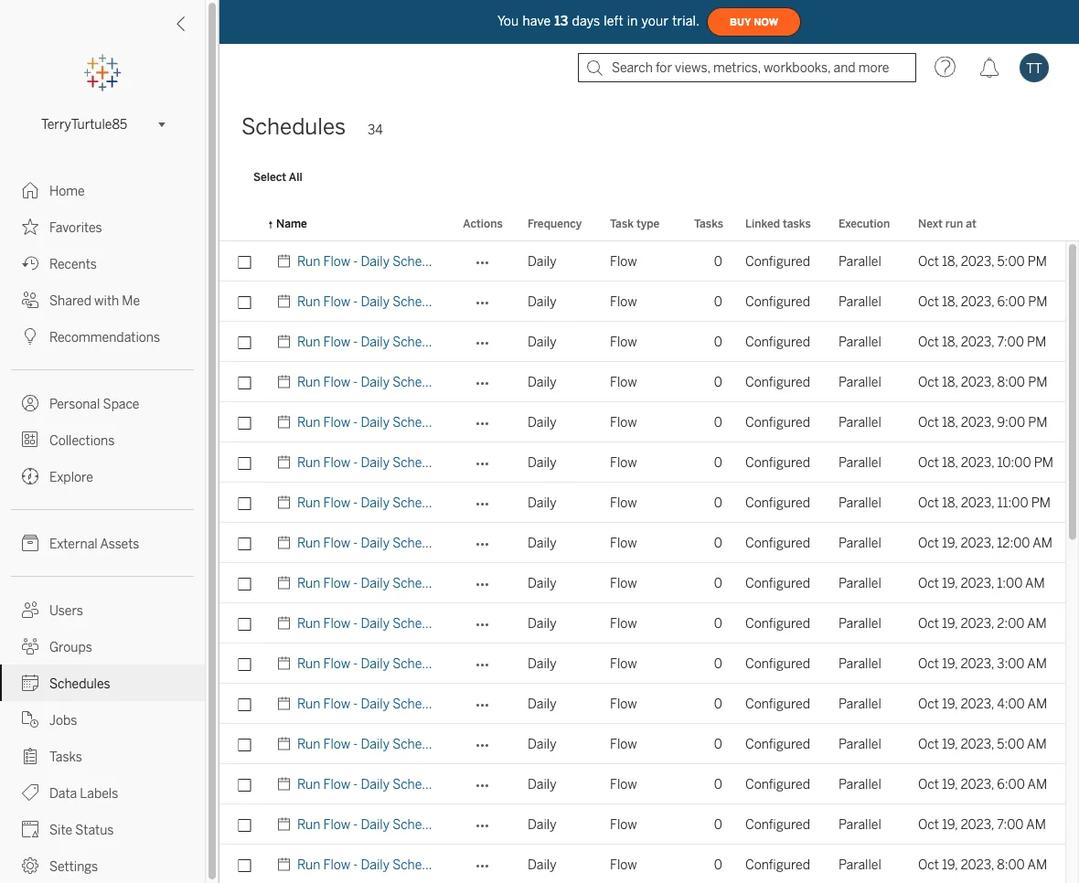 Task type: describe. For each thing, give the bounding box(es) containing it.
schedule image for oct 19, 2023, 8:00 am
[[276, 845, 297, 883]]

oct 19, 2023, 6:00 am
[[918, 777, 1047, 792]]

days
[[572, 13, 600, 29]]

8:00 for pm
[[997, 374, 1025, 390]]

0 for oct 19, 2023, 1:00 am
[[714, 576, 722, 591]]

12 row from the top
[[219, 684, 1065, 724]]

schedule image for oct 19, 2023, 5:00 am
[[276, 724, 297, 764]]

your
[[642, 13, 669, 29]]

data labels
[[49, 786, 118, 801]]

9 row from the top
[[219, 563, 1065, 604]]

recommendations link
[[0, 318, 205, 355]]

settings link
[[0, 848, 205, 883]]

tasks inside the 'main navigation. press the up and down arrow keys to access links.' element
[[49, 749, 82, 764]]

select all button
[[241, 166, 314, 187]]

shared with me
[[49, 293, 140, 308]]

pm for oct 18, 2023, 8:00 pm
[[1028, 374, 1047, 390]]

parallel for oct 19, 2023, 4:00 am
[[839, 696, 881, 711]]

daily for oct 18, 2023, 10:00 pm
[[528, 455, 556, 470]]

2023, for oct 19, 2023, 2:00 am
[[961, 616, 994, 631]]

2023, for oct 18, 2023, 9:00 pm
[[961, 415, 994, 430]]

2023, for oct 18, 2023, 7:00 pm
[[961, 334, 994, 349]]

19, for oct 19, 2023, 2:00 am
[[942, 616, 958, 631]]

0 for oct 18, 2023, 9:00 pm
[[714, 415, 722, 430]]

2:00
[[997, 616, 1025, 631]]

flow for oct 19, 2023, 1:00 am
[[610, 576, 637, 591]]

type
[[636, 217, 660, 230]]

jobs
[[49, 713, 77, 728]]

0 for oct 19, 2023, 12:00 am
[[714, 535, 722, 550]]

5:00 for pm
[[997, 254, 1025, 269]]

configured for oct 19, 2023, 3:00 am
[[745, 656, 810, 671]]

settings
[[49, 859, 98, 874]]

shared
[[49, 293, 91, 308]]

11 row from the top
[[219, 644, 1065, 684]]

schedule image for oct 18, 2023, 9:00 pm
[[276, 402, 297, 443]]

external
[[49, 536, 98, 551]]

favorites link
[[0, 208, 205, 245]]

pm for oct 18, 2023, 5:00 pm
[[1028, 254, 1047, 269]]

oct 19, 2023, 3:00 am
[[918, 656, 1047, 671]]

parallel for oct 19, 2023, 2:00 am
[[839, 616, 881, 631]]

you
[[497, 13, 519, 29]]

run
[[945, 217, 963, 230]]

daily for oct 19, 2023, 5:00 am
[[528, 737, 556, 752]]

19, for oct 19, 2023, 12:00 am
[[942, 535, 958, 550]]

34
[[368, 123, 383, 138]]

2023, for oct 19, 2023, 7:00 am
[[961, 817, 994, 832]]

0 for oct 18, 2023, 7:00 pm
[[714, 334, 722, 349]]

7:00 for pm
[[997, 334, 1024, 349]]

3:00
[[997, 656, 1025, 671]]

parallel for oct 19, 2023, 8:00 am
[[839, 857, 881, 872]]

am for oct 19, 2023, 4:00 am
[[1027, 696, 1047, 711]]

pm for oct 18, 2023, 11:00 pm
[[1031, 495, 1051, 510]]

18, for oct 18, 2023, 6:00 pm
[[942, 294, 958, 309]]

9:00
[[997, 415, 1025, 430]]

2 row from the top
[[219, 282, 1065, 322]]

8 row from the top
[[219, 523, 1065, 563]]

18, for oct 18, 2023, 11:00 pm
[[942, 495, 958, 510]]

data labels link
[[0, 775, 205, 811]]

0 for oct 19, 2023, 7:00 am
[[714, 817, 722, 832]]

daily for oct 19, 2023, 6:00 am
[[528, 777, 556, 792]]

users
[[49, 603, 83, 618]]

oct 19, 2023, 7:00 am
[[918, 817, 1046, 832]]

configured for oct 18, 2023, 11:00 pm
[[745, 495, 810, 510]]

parallel for oct 18, 2023, 5:00 pm
[[839, 254, 881, 269]]

daily for oct 19, 2023, 12:00 am
[[528, 535, 556, 550]]

1 row from the top
[[219, 241, 1065, 282]]

labels
[[80, 786, 118, 801]]

oct for oct 19, 2023, 4:00 am
[[918, 696, 939, 711]]

collections link
[[0, 422, 205, 458]]

recommendations
[[49, 330, 160, 345]]

home
[[49, 183, 85, 198]]

schedule image for oct 18, 2023, 10:00 pm
[[276, 443, 297, 483]]

oct 19, 2023, 4:00 am
[[918, 696, 1047, 711]]

0 for oct 19, 2023, 3:00 am
[[714, 656, 722, 671]]

19, for oct 19, 2023, 1:00 am
[[942, 576, 958, 591]]

oct 19, 2023, 12:00 am
[[918, 535, 1052, 550]]

oct 18, 2023, 5:00 pm
[[918, 254, 1047, 269]]

2023, for oct 18, 2023, 10:00 pm
[[961, 455, 994, 470]]

parallel for oct 19, 2023, 1:00 am
[[839, 576, 881, 591]]

oct for oct 19, 2023, 7:00 am
[[918, 817, 939, 832]]

terryturtule85 button
[[34, 113, 171, 135]]

linked
[[745, 217, 780, 230]]

19, for oct 19, 2023, 7:00 am
[[942, 817, 958, 832]]

in
[[627, 13, 638, 29]]

terryturtule85
[[41, 117, 127, 132]]

oct 18, 2023, 9:00 pm
[[918, 415, 1047, 430]]

oct for oct 18, 2023, 9:00 pm
[[918, 415, 939, 430]]

flow for oct 19, 2023, 4:00 am
[[610, 696, 637, 711]]

configured for oct 19, 2023, 4:00 am
[[745, 696, 810, 711]]

2023, for oct 19, 2023, 4:00 am
[[961, 696, 994, 711]]

flow for oct 19, 2023, 7:00 am
[[610, 817, 637, 832]]

explore
[[49, 470, 93, 485]]

4:00
[[997, 696, 1025, 711]]

15 row from the top
[[219, 805, 1065, 845]]

schedule image for oct 19, 2023, 12:00 am
[[276, 523, 297, 563]]

flow for oct 19, 2023, 6:00 am
[[610, 777, 637, 792]]

2023, for oct 19, 2023, 1:00 am
[[961, 576, 994, 591]]

parallel for oct 18, 2023, 7:00 pm
[[839, 334, 881, 349]]

2023, for oct 18, 2023, 5:00 pm
[[961, 254, 994, 269]]

trial.
[[672, 13, 700, 29]]

am for oct 19, 2023, 7:00 am
[[1026, 817, 1046, 832]]

flow for oct 18, 2023, 7:00 pm
[[610, 334, 637, 349]]

am for oct 19, 2023, 2:00 am
[[1027, 616, 1047, 631]]

parallel for oct 18, 2023, 11:00 pm
[[839, 495, 881, 510]]

tasks link
[[0, 738, 205, 775]]

explore link
[[0, 458, 205, 495]]

configured for oct 18, 2023, 7:00 pm
[[745, 334, 810, 349]]

oct 19, 2023, 1:00 am
[[918, 576, 1045, 591]]

personal space
[[49, 396, 139, 412]]

am for oct 19, 2023, 1:00 am
[[1025, 576, 1045, 591]]

2023, for oct 18, 2023, 11:00 pm
[[961, 495, 994, 510]]

daily for oct 18, 2023, 11:00 pm
[[528, 495, 556, 510]]

18, for oct 18, 2023, 9:00 pm
[[942, 415, 958, 430]]

2023, for oct 19, 2023, 6:00 am
[[961, 777, 994, 792]]

status
[[75, 823, 114, 838]]

select
[[253, 170, 286, 183]]

data
[[49, 786, 77, 801]]

grid containing daily
[[219, 207, 1079, 883]]

oct 19, 2023, 5:00 am
[[918, 737, 1047, 752]]

16 row from the top
[[219, 845, 1065, 883]]

18, for oct 18, 2023, 10:00 pm
[[942, 455, 958, 470]]

2023, for oct 19, 2023, 5:00 am
[[961, 737, 994, 752]]

10:00
[[997, 455, 1031, 470]]

flow for oct 18, 2023, 6:00 pm
[[610, 294, 637, 309]]

main navigation. press the up and down arrow keys to access links. element
[[0, 172, 205, 883]]

next
[[918, 217, 943, 230]]

oct 19, 2023, 8:00 am
[[918, 857, 1047, 872]]

5 row from the top
[[219, 402, 1065, 443]]

task
[[610, 217, 634, 230]]

13 row from the top
[[219, 724, 1065, 764]]

oct for oct 19, 2023, 8:00 am
[[918, 857, 939, 872]]

19, for oct 19, 2023, 4:00 am
[[942, 696, 958, 711]]

configured for oct 19, 2023, 1:00 am
[[745, 576, 810, 591]]

0 for oct 19, 2023, 4:00 am
[[714, 696, 722, 711]]

personal space link
[[0, 385, 205, 422]]

users link
[[0, 592, 205, 628]]

configured for oct 18, 2023, 8:00 pm
[[745, 374, 810, 390]]

7 row from the top
[[219, 483, 1065, 523]]

buy now button
[[707, 7, 801, 37]]

oct 18, 2023, 11:00 pm
[[918, 495, 1051, 510]]

groups link
[[0, 628, 205, 665]]

tasks inside 'grid'
[[694, 217, 723, 230]]

oct 18, 2023, 6:00 pm
[[918, 294, 1047, 309]]

4 row from the top
[[219, 362, 1065, 402]]

oct for oct 18, 2023, 7:00 pm
[[918, 334, 939, 349]]

oct for oct 18, 2023, 5:00 pm
[[918, 254, 939, 269]]



Task type: vqa. For each thing, say whether or not it's contained in the screenshot.
Buy
yes



Task type: locate. For each thing, give the bounding box(es) containing it.
actions
[[463, 217, 503, 230]]

am
[[1033, 535, 1052, 550], [1025, 576, 1045, 591], [1027, 616, 1047, 631], [1027, 656, 1047, 671], [1027, 696, 1047, 711], [1027, 737, 1047, 752], [1027, 777, 1047, 792], [1026, 817, 1046, 832], [1027, 857, 1047, 872]]

9 daily from the top
[[528, 576, 556, 591]]

oct for oct 18, 2023, 11:00 pm
[[918, 495, 939, 510]]

name
[[276, 217, 307, 230]]

15 daily from the top
[[528, 817, 556, 832]]

daily for oct 18, 2023, 8:00 pm
[[528, 374, 556, 390]]

18, for oct 18, 2023, 7:00 pm
[[942, 334, 958, 349]]

5:00 down 4:00
[[997, 737, 1025, 752]]

5 0 from the top
[[714, 415, 722, 430]]

am right 4:00
[[1027, 696, 1047, 711]]

2023, left 3:00
[[961, 656, 994, 671]]

pm down the oct 18, 2023, 5:00 pm
[[1028, 294, 1047, 309]]

shared with me link
[[0, 282, 205, 318]]

daily for oct 18, 2023, 5:00 pm
[[528, 254, 556, 269]]

favorites
[[49, 220, 102, 235]]

0 for oct 18, 2023, 8:00 pm
[[714, 374, 722, 390]]

10 0 from the top
[[714, 616, 722, 631]]

18, up 'oct 19, 2023, 12:00 am'
[[942, 495, 958, 510]]

0 vertical spatial 8:00
[[997, 374, 1025, 390]]

6:00 down the oct 18, 2023, 5:00 pm
[[997, 294, 1025, 309]]

3 row from the top
[[219, 322, 1065, 362]]

18, up oct 18, 2023, 8:00 pm
[[942, 334, 958, 349]]

oct down oct 19, 2023, 2:00 am
[[918, 656, 939, 671]]

tasks down jobs
[[49, 749, 82, 764]]

14 daily from the top
[[528, 777, 556, 792]]

oct up 'oct 19, 2023, 12:00 am'
[[918, 495, 939, 510]]

19, up oct 19, 2023, 5:00 am
[[942, 696, 958, 711]]

4 18, from the top
[[942, 374, 958, 390]]

oct up oct 19, 2023, 8:00 am
[[918, 817, 939, 832]]

daily for oct 19, 2023, 8:00 am
[[528, 857, 556, 872]]

configured for oct 18, 2023, 9:00 pm
[[745, 415, 810, 430]]

10 daily from the top
[[528, 616, 556, 631]]

next run at
[[918, 217, 977, 230]]

0 vertical spatial tasks
[[694, 217, 723, 230]]

oct down oct 18, 2023, 9:00 pm
[[918, 455, 939, 470]]

12 daily from the top
[[528, 696, 556, 711]]

pm right 9:00
[[1028, 415, 1047, 430]]

pm for oct 18, 2023, 6:00 pm
[[1028, 294, 1047, 309]]

personal
[[49, 396, 100, 412]]

2023, for oct 19, 2023, 3:00 am
[[961, 656, 994, 671]]

site status
[[49, 823, 114, 838]]

1 vertical spatial 5:00
[[997, 737, 1025, 752]]

7 0 from the top
[[714, 495, 722, 510]]

schedule image for oct 19, 2023, 7:00 am
[[276, 805, 297, 845]]

parallel for oct 19, 2023, 12:00 am
[[839, 535, 881, 550]]

oct for oct 18, 2023, 6:00 pm
[[918, 294, 939, 309]]

2023, up oct 19, 2023, 8:00 am
[[961, 817, 994, 832]]

oct up the oct 19, 2023, 7:00 am
[[918, 777, 939, 792]]

oct up oct 19, 2023, 5:00 am
[[918, 696, 939, 711]]

Search for views, metrics, workbooks, and more text field
[[578, 53, 916, 82]]

19, up oct 19, 2023, 8:00 am
[[942, 817, 958, 832]]

3 configured from the top
[[745, 334, 810, 349]]

home link
[[0, 172, 205, 208]]

8 oct from the top
[[918, 535, 939, 550]]

19,
[[942, 535, 958, 550], [942, 576, 958, 591], [942, 616, 958, 631], [942, 656, 958, 671], [942, 696, 958, 711], [942, 737, 958, 752], [942, 777, 958, 792], [942, 817, 958, 832], [942, 857, 958, 872]]

daily for oct 19, 2023, 1:00 am
[[528, 576, 556, 591]]

collections
[[49, 433, 115, 448]]

daily
[[528, 254, 556, 269], [528, 294, 556, 309], [528, 334, 556, 349], [528, 374, 556, 390], [528, 415, 556, 430], [528, 455, 556, 470], [528, 495, 556, 510], [528, 535, 556, 550], [528, 576, 556, 591], [528, 616, 556, 631], [528, 656, 556, 671], [528, 696, 556, 711], [528, 737, 556, 752], [528, 777, 556, 792], [528, 817, 556, 832], [528, 857, 556, 872]]

1 configured from the top
[[745, 254, 810, 269]]

1 5:00 from the top
[[997, 254, 1025, 269]]

external assets
[[49, 536, 139, 551]]

10 parallel from the top
[[839, 616, 881, 631]]

am down the oct 19, 2023, 7:00 am
[[1027, 857, 1047, 872]]

1 horizontal spatial tasks
[[694, 217, 723, 230]]

oct down oct 19, 2023, 4:00 am
[[918, 737, 939, 752]]

4 flow from the top
[[610, 374, 637, 390]]

schedule image
[[276, 241, 297, 282], [276, 282, 297, 322], [276, 322, 297, 362], [276, 402, 297, 443], [276, 483, 297, 523], [276, 563, 297, 604], [276, 604, 297, 644], [276, 644, 297, 684], [276, 724, 297, 764], [276, 805, 297, 845], [276, 845, 297, 883]]

0 horizontal spatial tasks
[[49, 749, 82, 764]]

daily for oct 18, 2023, 6:00 pm
[[528, 294, 556, 309]]

recents
[[49, 257, 97, 272]]

3 18, from the top
[[942, 334, 958, 349]]

configured for oct 19, 2023, 6:00 am
[[745, 777, 810, 792]]

parallel for oct 19, 2023, 6:00 am
[[839, 777, 881, 792]]

9 2023, from the top
[[961, 576, 994, 591]]

schedule image for oct 18, 2023, 11:00 pm
[[276, 483, 297, 523]]

parallel
[[839, 254, 881, 269], [839, 294, 881, 309], [839, 334, 881, 349], [839, 374, 881, 390], [839, 415, 881, 430], [839, 455, 881, 470], [839, 495, 881, 510], [839, 535, 881, 550], [839, 576, 881, 591], [839, 616, 881, 631], [839, 656, 881, 671], [839, 696, 881, 711], [839, 737, 881, 752], [839, 777, 881, 792], [839, 817, 881, 832], [839, 857, 881, 872]]

8 flow from the top
[[610, 535, 637, 550]]

row group containing daily
[[219, 241, 1065, 883]]

1 schedule image from the top
[[276, 362, 297, 402]]

oct 19, 2023, 2:00 am
[[918, 616, 1047, 631]]

5 oct from the top
[[918, 415, 939, 430]]

flow for oct 19, 2023, 2:00 am
[[610, 616, 637, 631]]

oct down oct 18, 2023, 8:00 pm
[[918, 415, 939, 430]]

0 vertical spatial schedules
[[241, 114, 346, 140]]

18, for oct 18, 2023, 5:00 pm
[[942, 254, 958, 269]]

pm for oct 18, 2023, 7:00 pm
[[1027, 334, 1046, 349]]

5 flow from the top
[[610, 415, 637, 430]]

schedules down groups
[[49, 676, 110, 691]]

19, for oct 19, 2023, 6:00 am
[[942, 777, 958, 792]]

buy now
[[730, 16, 778, 28]]

2023, for oct 18, 2023, 6:00 pm
[[961, 294, 994, 309]]

configured for oct 18, 2023, 6:00 pm
[[745, 294, 810, 309]]

am right 12:00
[[1033, 535, 1052, 550]]

19, down oct 19, 2023, 2:00 am
[[942, 656, 958, 671]]

4 schedule image from the top
[[276, 684, 297, 724]]

6 configured from the top
[[745, 455, 810, 470]]

12 0 from the top
[[714, 696, 722, 711]]

5 18, from the top
[[942, 415, 958, 430]]

oct down the oct 19, 2023, 7:00 am
[[918, 857, 939, 872]]

19, down oct 19, 2023, 1:00 am
[[942, 616, 958, 631]]

2023, up the oct 19, 2023, 7:00 am
[[961, 777, 994, 792]]

oct up oct 19, 2023, 2:00 am
[[918, 576, 939, 591]]

oct 18, 2023, 10:00 pm
[[918, 455, 1053, 470]]

8:00 down the oct 19, 2023, 7:00 am
[[997, 857, 1025, 872]]

8:00 up 9:00
[[997, 374, 1025, 390]]

16 daily from the top
[[528, 857, 556, 872]]

now
[[754, 16, 778, 28]]

grid
[[219, 207, 1079, 883]]

site status link
[[0, 811, 205, 848]]

8 parallel from the top
[[839, 535, 881, 550]]

19, for oct 19, 2023, 3:00 am
[[942, 656, 958, 671]]

linked tasks
[[745, 217, 811, 230]]

pm down oct 18, 2023, 6:00 pm
[[1027, 334, 1046, 349]]

2023, left 9:00
[[961, 415, 994, 430]]

3 2023, from the top
[[961, 334, 994, 349]]

2023, for oct 19, 2023, 12:00 am
[[961, 535, 994, 550]]

18, up the oct 18, 2023, 7:00 pm
[[942, 294, 958, 309]]

am down oct 19, 2023, 6:00 am
[[1026, 817, 1046, 832]]

15 oct from the top
[[918, 817, 939, 832]]

1 vertical spatial schedules
[[49, 676, 110, 691]]

oct for oct 18, 2023, 8:00 pm
[[918, 374, 939, 390]]

jobs link
[[0, 701, 205, 738]]

1 vertical spatial tasks
[[49, 749, 82, 764]]

11 schedule image from the top
[[276, 845, 297, 883]]

site
[[49, 823, 72, 838]]

schedule image for oct 18, 2023, 5:00 pm
[[276, 241, 297, 282]]

11 parallel from the top
[[839, 656, 881, 671]]

19, for oct 19, 2023, 5:00 am
[[942, 737, 958, 752]]

2023, left 10:00
[[961, 455, 994, 470]]

5:00
[[997, 254, 1025, 269], [997, 737, 1025, 752]]

schedule image for oct 18, 2023, 8:00 pm
[[276, 362, 297, 402]]

18, down oct 18, 2023, 9:00 pm
[[942, 455, 958, 470]]

row
[[219, 241, 1065, 282], [219, 282, 1065, 322], [219, 322, 1065, 362], [219, 362, 1065, 402], [219, 402, 1065, 443], [219, 443, 1065, 483], [219, 483, 1065, 523], [219, 523, 1065, 563], [219, 563, 1065, 604], [219, 604, 1065, 644], [219, 644, 1065, 684], [219, 684, 1065, 724], [219, 724, 1065, 764], [219, 764, 1065, 805], [219, 805, 1065, 845], [219, 845, 1065, 883]]

6 2023, from the top
[[961, 455, 994, 470]]

2023, down at
[[961, 254, 994, 269]]

10 schedule image from the top
[[276, 805, 297, 845]]

0 for oct 18, 2023, 5:00 pm
[[714, 254, 722, 269]]

14 configured from the top
[[745, 777, 810, 792]]

space
[[103, 396, 139, 412]]

11:00
[[997, 495, 1028, 510]]

8:00 for am
[[997, 857, 1025, 872]]

6:00 for am
[[997, 777, 1025, 792]]

2023, left 12:00
[[961, 535, 994, 550]]

12:00
[[997, 535, 1030, 550]]

10 row from the top
[[219, 604, 1065, 644]]

14 row from the top
[[219, 764, 1065, 805]]

7 daily from the top
[[528, 495, 556, 510]]

flow for oct 18, 2023, 8:00 pm
[[610, 374, 637, 390]]

schedule image for oct 19, 2023, 1:00 am
[[276, 563, 297, 604]]

select all
[[253, 170, 302, 183]]

11 oct from the top
[[918, 656, 939, 671]]

1 parallel from the top
[[839, 254, 881, 269]]

am right 1:00
[[1025, 576, 1045, 591]]

oct for oct 18, 2023, 10:00 pm
[[918, 455, 939, 470]]

pm for oct 18, 2023, 9:00 pm
[[1028, 415, 1047, 430]]

am down oct 19, 2023, 5:00 am
[[1027, 777, 1047, 792]]

flow
[[610, 254, 637, 269], [610, 294, 637, 309], [610, 334, 637, 349], [610, 374, 637, 390], [610, 415, 637, 430], [610, 455, 637, 470], [610, 495, 637, 510], [610, 535, 637, 550], [610, 576, 637, 591], [610, 616, 637, 631], [610, 656, 637, 671], [610, 696, 637, 711], [610, 737, 637, 752], [610, 777, 637, 792], [610, 817, 637, 832], [610, 857, 637, 872]]

groups
[[49, 640, 92, 655]]

2023, left 11:00
[[961, 495, 994, 510]]

tasks left the linked at right top
[[694, 217, 723, 230]]

flow for oct 18, 2023, 11:00 pm
[[610, 495, 637, 510]]

oct down oct 19, 2023, 1:00 am
[[918, 616, 939, 631]]

oct for oct 19, 2023, 12:00 am
[[918, 535, 939, 550]]

5 daily from the top
[[528, 415, 556, 430]]

2023, for oct 18, 2023, 8:00 pm
[[961, 374, 994, 390]]

2 8:00 from the top
[[997, 857, 1025, 872]]

5 2023, from the top
[[961, 415, 994, 430]]

19, up oct 19, 2023, 1:00 am
[[942, 535, 958, 550]]

7:00
[[997, 334, 1024, 349], [997, 817, 1024, 832]]

schedule image for oct 18, 2023, 6:00 pm
[[276, 282, 297, 322]]

19, down the oct 19, 2023, 7:00 am
[[942, 857, 958, 872]]

1 8:00 from the top
[[997, 374, 1025, 390]]

2023, down the oct 18, 2023, 7:00 pm
[[961, 374, 994, 390]]

6 daily from the top
[[528, 455, 556, 470]]

schedule image for oct 19, 2023, 6:00 am
[[276, 764, 297, 805]]

daily for oct 19, 2023, 2:00 am
[[528, 616, 556, 631]]

10 2023, from the top
[[961, 616, 994, 631]]

2 5:00 from the top
[[997, 737, 1025, 752]]

1 19, from the top
[[942, 535, 958, 550]]

configured for oct 19, 2023, 2:00 am
[[745, 616, 810, 631]]

schedule image for oct 18, 2023, 7:00 pm
[[276, 322, 297, 362]]

4 19, from the top
[[942, 656, 958, 671]]

schedule image for oct 19, 2023, 3:00 am
[[276, 644, 297, 684]]

oct
[[918, 254, 939, 269], [918, 294, 939, 309], [918, 334, 939, 349], [918, 374, 939, 390], [918, 415, 939, 430], [918, 455, 939, 470], [918, 495, 939, 510], [918, 535, 939, 550], [918, 576, 939, 591], [918, 616, 939, 631], [918, 656, 939, 671], [918, 696, 939, 711], [918, 737, 939, 752], [918, 777, 939, 792], [918, 817, 939, 832], [918, 857, 939, 872]]

3 daily from the top
[[528, 334, 556, 349]]

19, up oct 19, 2023, 2:00 am
[[942, 576, 958, 591]]

19, for oct 19, 2023, 8:00 am
[[942, 857, 958, 872]]

2 7:00 from the top
[[997, 817, 1024, 832]]

2023, left 1:00
[[961, 576, 994, 591]]

oct up oct 19, 2023, 1:00 am
[[918, 535, 939, 550]]

18, down next run at
[[942, 254, 958, 269]]

pm right 11:00
[[1031, 495, 1051, 510]]

flow for oct 19, 2023, 5:00 am
[[610, 737, 637, 752]]

2023, up oct 18, 2023, 8:00 pm
[[961, 334, 994, 349]]

1 18, from the top
[[942, 254, 958, 269]]

13 2023, from the top
[[961, 737, 994, 752]]

19, up the oct 19, 2023, 7:00 am
[[942, 777, 958, 792]]

7 19, from the top
[[942, 777, 958, 792]]

oct up the oct 18, 2023, 7:00 pm
[[918, 294, 939, 309]]

2 configured from the top
[[745, 294, 810, 309]]

7 2023, from the top
[[961, 495, 994, 510]]

0 horizontal spatial schedules
[[49, 676, 110, 691]]

15 configured from the top
[[745, 817, 810, 832]]

16 flow from the top
[[610, 857, 637, 872]]

parallel for oct 18, 2023, 10:00 pm
[[839, 455, 881, 470]]

5 19, from the top
[[942, 696, 958, 711]]

oct 18, 2023, 7:00 pm
[[918, 334, 1046, 349]]

pm
[[1028, 254, 1047, 269], [1028, 294, 1047, 309], [1027, 334, 1046, 349], [1028, 374, 1047, 390], [1028, 415, 1047, 430], [1034, 455, 1053, 470], [1031, 495, 1051, 510]]

13 flow from the top
[[610, 737, 637, 752]]

13 parallel from the top
[[839, 737, 881, 752]]

12 configured from the top
[[745, 696, 810, 711]]

buy
[[730, 16, 751, 28]]

1 horizontal spatial schedules
[[241, 114, 346, 140]]

3 0 from the top
[[714, 334, 722, 349]]

configured for oct 19, 2023, 8:00 am
[[745, 857, 810, 872]]

1 vertical spatial 8:00
[[997, 857, 1025, 872]]

recents link
[[0, 245, 205, 282]]

schedules link
[[0, 665, 205, 701]]

9 oct from the top
[[918, 576, 939, 591]]

flow for oct 19, 2023, 8:00 am
[[610, 857, 637, 872]]

8 daily from the top
[[528, 535, 556, 550]]

8:00
[[997, 374, 1025, 390], [997, 857, 1025, 872]]

left
[[604, 13, 623, 29]]

am right 3:00
[[1027, 656, 1047, 671]]

6 row from the top
[[219, 443, 1065, 483]]

frequency
[[528, 217, 582, 230]]

1 6:00 from the top
[[997, 294, 1025, 309]]

1 vertical spatial 6:00
[[997, 777, 1025, 792]]

18, down the oct 18, 2023, 7:00 pm
[[942, 374, 958, 390]]

2023, left 4:00
[[961, 696, 994, 711]]

12 flow from the top
[[610, 696, 637, 711]]

parallel for oct 18, 2023, 8:00 pm
[[839, 374, 881, 390]]

pm right 10:00
[[1034, 455, 1053, 470]]

13
[[554, 13, 568, 29]]

oct for oct 19, 2023, 3:00 am
[[918, 656, 939, 671]]

0 vertical spatial 5:00
[[997, 254, 1025, 269]]

8 0 from the top
[[714, 535, 722, 550]]

oct down next
[[918, 254, 939, 269]]

tasks
[[783, 217, 811, 230]]

1 7:00 from the top
[[997, 334, 1024, 349]]

configured
[[745, 254, 810, 269], [745, 294, 810, 309], [745, 334, 810, 349], [745, 374, 810, 390], [745, 415, 810, 430], [745, 455, 810, 470], [745, 495, 810, 510], [745, 535, 810, 550], [745, 576, 810, 591], [745, 616, 810, 631], [745, 656, 810, 671], [745, 696, 810, 711], [745, 737, 810, 752], [745, 777, 810, 792], [745, 817, 810, 832], [745, 857, 810, 872]]

parallel for oct 18, 2023, 9:00 pm
[[839, 415, 881, 430]]

13 daily from the top
[[528, 737, 556, 752]]

schedules
[[241, 114, 346, 140], [49, 676, 110, 691]]

row group
[[219, 241, 1065, 883]]

oct for oct 19, 2023, 5:00 am
[[918, 737, 939, 752]]

0 for oct 19, 2023, 2:00 am
[[714, 616, 722, 631]]

pm up oct 18, 2023, 6:00 pm
[[1028, 254, 1047, 269]]

19, down oct 19, 2023, 4:00 am
[[942, 737, 958, 752]]

have
[[523, 13, 551, 29]]

schedule image
[[276, 362, 297, 402], [276, 443, 297, 483], [276, 523, 297, 563], [276, 684, 297, 724], [276, 764, 297, 805]]

schedules inside the 'main navigation. press the up and down arrow keys to access links.' element
[[49, 676, 110, 691]]

daily for oct 19, 2023, 3:00 am
[[528, 656, 556, 671]]

3 19, from the top
[[942, 616, 958, 631]]

6 oct from the top
[[918, 455, 939, 470]]

schedule image for oct 19, 2023, 2:00 am
[[276, 604, 297, 644]]

6:00 down oct 19, 2023, 5:00 am
[[997, 777, 1025, 792]]

12 parallel from the top
[[839, 696, 881, 711]]

pm up oct 18, 2023, 9:00 pm
[[1028, 374, 1047, 390]]

6:00
[[997, 294, 1025, 309], [997, 777, 1025, 792]]

tasks
[[694, 217, 723, 230], [49, 749, 82, 764]]

2023, left 2:00
[[961, 616, 994, 631]]

oct down the oct 18, 2023, 7:00 pm
[[918, 374, 939, 390]]

2 18, from the top
[[942, 294, 958, 309]]

6 18, from the top
[[942, 455, 958, 470]]

am up oct 19, 2023, 6:00 am
[[1027, 737, 1047, 752]]

0
[[714, 254, 722, 269], [714, 294, 722, 309], [714, 334, 722, 349], [714, 374, 722, 390], [714, 415, 722, 430], [714, 455, 722, 470], [714, 495, 722, 510], [714, 535, 722, 550], [714, 576, 722, 591], [714, 616, 722, 631], [714, 656, 722, 671], [714, 696, 722, 711], [714, 737, 722, 752], [714, 777, 722, 792], [714, 817, 722, 832], [714, 857, 722, 872]]

7:00 down oct 18, 2023, 6:00 pm
[[997, 334, 1024, 349]]

2023,
[[961, 254, 994, 269], [961, 294, 994, 309], [961, 334, 994, 349], [961, 374, 994, 390], [961, 415, 994, 430], [961, 455, 994, 470], [961, 495, 994, 510], [961, 535, 994, 550], [961, 576, 994, 591], [961, 616, 994, 631], [961, 656, 994, 671], [961, 696, 994, 711], [961, 737, 994, 752], [961, 777, 994, 792], [961, 817, 994, 832], [961, 857, 994, 872]]

you have 13 days left in your trial.
[[497, 13, 700, 29]]

all
[[289, 170, 302, 183]]

at
[[966, 217, 977, 230]]

9 flow from the top
[[610, 576, 637, 591]]

oct up oct 18, 2023, 8:00 pm
[[918, 334, 939, 349]]

am right 2:00
[[1027, 616, 1047, 631]]

2 oct from the top
[[918, 294, 939, 309]]

oct 18, 2023, 8:00 pm
[[918, 374, 1047, 390]]

schedules up 'all'
[[241, 114, 346, 140]]

pm for oct 18, 2023, 10:00 pm
[[1034, 455, 1053, 470]]

7:00 for am
[[997, 817, 1024, 832]]

9 0 from the top
[[714, 576, 722, 591]]

2023, down the oct 19, 2023, 7:00 am
[[961, 857, 994, 872]]

11 configured from the top
[[745, 656, 810, 671]]

2 schedule image from the top
[[276, 282, 297, 322]]

8 configured from the top
[[745, 535, 810, 550]]

18,
[[942, 254, 958, 269], [942, 294, 958, 309], [942, 334, 958, 349], [942, 374, 958, 390], [942, 415, 958, 430], [942, 455, 958, 470], [942, 495, 958, 510]]

me
[[122, 293, 140, 308]]

1 flow from the top
[[610, 254, 637, 269]]

1 schedule image from the top
[[276, 241, 297, 282]]

configured for oct 18, 2023, 10:00 pm
[[745, 455, 810, 470]]

with
[[94, 293, 119, 308]]

0 vertical spatial 6:00
[[997, 294, 1025, 309]]

0 vertical spatial 7:00
[[997, 334, 1024, 349]]

13 oct from the top
[[918, 737, 939, 752]]

0 for oct 18, 2023, 11:00 pm
[[714, 495, 722, 510]]

4 schedule image from the top
[[276, 402, 297, 443]]

1 vertical spatial 7:00
[[997, 817, 1024, 832]]

execution
[[839, 217, 890, 230]]

1:00
[[997, 576, 1023, 591]]

assets
[[100, 536, 139, 551]]

7:00 down oct 19, 2023, 6:00 am
[[997, 817, 1024, 832]]

2023, up the oct 18, 2023, 7:00 pm
[[961, 294, 994, 309]]

5:00 up oct 18, 2023, 6:00 pm
[[997, 254, 1025, 269]]

6 flow from the top
[[610, 455, 637, 470]]

15 parallel from the top
[[839, 817, 881, 832]]

18, down oct 18, 2023, 8:00 pm
[[942, 415, 958, 430]]

15 0 from the top
[[714, 817, 722, 832]]

0 for oct 19, 2023, 6:00 am
[[714, 777, 722, 792]]

11 2023, from the top
[[961, 656, 994, 671]]

2 0 from the top
[[714, 294, 722, 309]]

external assets link
[[0, 525, 205, 561]]

0 for oct 18, 2023, 10:00 pm
[[714, 455, 722, 470]]

2023, down oct 19, 2023, 4:00 am
[[961, 737, 994, 752]]

6:00 for pm
[[997, 294, 1025, 309]]

2 schedule image from the top
[[276, 443, 297, 483]]

navigation panel element
[[0, 55, 205, 883]]



